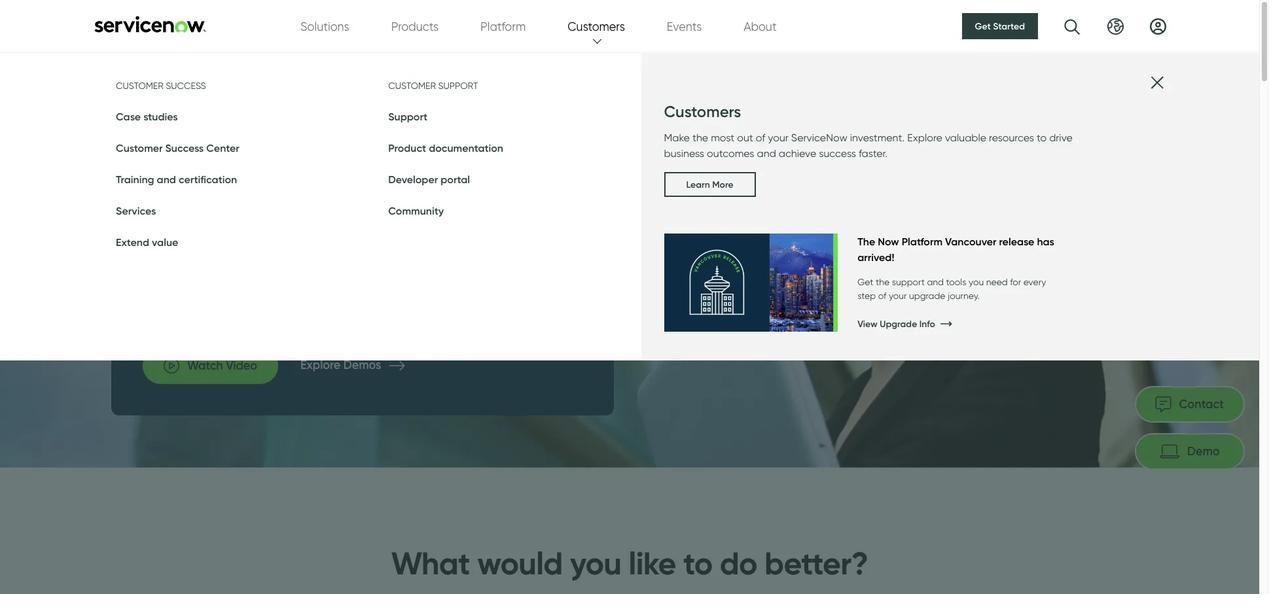Task type: locate. For each thing, give the bounding box(es) containing it.
the up step
[[876, 277, 890, 287]]

the left most
[[692, 132, 708, 144]]

your inside get the support and tools you need for every step of your upgrade journey.
[[889, 291, 907, 301]]

documentation
[[429, 141, 503, 154]]

1 horizontal spatial your
[[889, 291, 907, 301]]

investment.
[[850, 132, 905, 144]]

0 horizontal spatial the
[[692, 132, 708, 144]]

developer
[[388, 173, 438, 186]]

tools
[[946, 277, 966, 287]]

your
[[768, 132, 789, 144], [889, 291, 907, 301]]

your up achieve
[[768, 132, 789, 144]]

events button
[[667, 17, 702, 35]]

the
[[858, 235, 875, 248]]

1 vertical spatial get
[[858, 277, 873, 287]]

events
[[667, 19, 702, 33]]

get
[[975, 20, 991, 32], [858, 277, 873, 287]]

drive
[[1049, 132, 1073, 144]]

training and certification link
[[116, 173, 237, 186]]

get for get the support and tools you need for every step of your upgrade journey.
[[858, 277, 873, 287]]

view upgrade info link
[[858, 311, 1088, 338]]

the now platform vancouver release has arrived!
[[858, 235, 1054, 264]]

of
[[756, 132, 765, 144], [878, 291, 886, 301]]

platform
[[480, 19, 526, 33], [902, 235, 943, 248]]

1 horizontal spatial platform
[[902, 235, 943, 248]]

customer for customer success
[[116, 81, 164, 91]]

learn more link
[[664, 172, 756, 197]]

get inside get started link
[[975, 20, 991, 32]]

0 vertical spatial platform
[[480, 19, 526, 33]]

more
[[712, 179, 733, 190]]

learn
[[686, 179, 710, 190]]

1 vertical spatial success
[[819, 147, 856, 160]]

0 vertical spatial get
[[975, 20, 991, 32]]

of right out
[[756, 132, 765, 144]]

support
[[438, 81, 478, 91], [892, 277, 925, 287]]

platform inside the now platform vancouver release has arrived!
[[902, 235, 943, 248]]

and left achieve
[[757, 147, 776, 160]]

release
[[999, 235, 1034, 248]]

0 vertical spatial the
[[692, 132, 708, 144]]

customer success center link
[[116, 141, 239, 154]]

make the most out of your servicenow investment. explore valuable resources to drive business outcomes and achieve success faster.
[[664, 132, 1073, 160]]

success up studies in the top left of the page
[[166, 81, 206, 91]]

the inside make the most out of your servicenow investment. explore valuable resources to drive business outcomes and achieve success faster.
[[692, 132, 708, 144]]

success down "servicenow"
[[819, 147, 856, 160]]

platform button
[[480, 17, 526, 35]]

1 vertical spatial and
[[157, 173, 176, 186]]

customer up training
[[116, 141, 163, 154]]

1 vertical spatial customers
[[664, 102, 741, 121]]

0 vertical spatial and
[[757, 147, 776, 160]]

get inside get the support and tools you need for every step of your upgrade journey.
[[858, 277, 873, 287]]

get started
[[975, 20, 1025, 32]]

1 horizontal spatial of
[[878, 291, 886, 301]]

servicenow image
[[93, 15, 207, 32]]

0 vertical spatial of
[[756, 132, 765, 144]]

solutions button
[[300, 17, 349, 35]]

training
[[116, 173, 154, 186]]

1 horizontal spatial the
[[876, 277, 890, 287]]

customer success center
[[116, 141, 239, 154]]

products button
[[391, 17, 439, 35]]

extend
[[116, 236, 149, 249]]

0 vertical spatial support
[[438, 81, 478, 91]]

customers
[[568, 19, 625, 33], [664, 102, 741, 121]]

get up step
[[858, 277, 873, 287]]

1 horizontal spatial support
[[892, 277, 925, 287]]

studies
[[143, 110, 178, 123]]

developer portal link
[[388, 173, 470, 186]]

1 vertical spatial support
[[892, 277, 925, 287]]

1 horizontal spatial and
[[757, 147, 776, 160]]

go to servicenow account image
[[1150, 18, 1166, 34]]

extend value
[[116, 236, 178, 249]]

0 horizontal spatial your
[[768, 132, 789, 144]]

1 vertical spatial of
[[878, 291, 886, 301]]

1 horizontal spatial success
[[819, 147, 856, 160]]

and
[[757, 147, 776, 160], [157, 173, 176, 186], [927, 277, 944, 287]]

the inside get the support and tools you need for every step of your upgrade journey.
[[876, 277, 890, 287]]

business
[[664, 147, 704, 160]]

support up 'upgrade'
[[892, 277, 925, 287]]

your up 'upgrade'
[[889, 291, 907, 301]]

and right training
[[157, 173, 176, 186]]

get left started
[[975, 20, 991, 32]]

of right step
[[878, 291, 886, 301]]

center
[[206, 141, 239, 154]]

value
[[152, 236, 178, 249]]

2 vertical spatial and
[[927, 277, 944, 287]]

1 vertical spatial the
[[876, 277, 890, 287]]

0 horizontal spatial get
[[858, 277, 873, 287]]

of inside make the most out of your servicenow investment. explore valuable resources to drive business outcomes and achieve success faster.
[[756, 132, 765, 144]]

0 horizontal spatial customers
[[568, 19, 625, 33]]

has
[[1037, 235, 1054, 248]]

0 horizontal spatial success
[[166, 81, 206, 91]]

extend value link
[[116, 236, 178, 249]]

customer support
[[388, 81, 478, 91]]

1 horizontal spatial customers
[[664, 102, 741, 121]]

the
[[692, 132, 708, 144], [876, 277, 890, 287]]

about
[[744, 19, 777, 33]]

customer up case studies
[[116, 81, 164, 91]]

customer for customer success center
[[116, 141, 163, 154]]

outcomes
[[707, 147, 754, 160]]

vancouver
[[945, 235, 997, 248]]

product documentation
[[388, 141, 503, 154]]

1 vertical spatial your
[[889, 291, 907, 301]]

journey.
[[948, 291, 980, 301]]

to
[[1037, 132, 1047, 144]]

2 horizontal spatial and
[[927, 277, 944, 287]]

and up 'upgrade'
[[927, 277, 944, 287]]

success
[[166, 81, 206, 91], [819, 147, 856, 160]]

0 vertical spatial success
[[166, 81, 206, 91]]

the for customers
[[692, 132, 708, 144]]

1 vertical spatial platform
[[902, 235, 943, 248]]

every
[[1023, 277, 1046, 287]]

support up documentation
[[438, 81, 478, 91]]

0 vertical spatial your
[[768, 132, 789, 144]]

case
[[116, 110, 141, 123]]

customer
[[116, 81, 164, 91], [388, 81, 436, 91], [116, 141, 163, 154]]

step
[[858, 291, 876, 301]]

faster.
[[859, 147, 888, 160]]

community
[[388, 204, 444, 217]]

customer up support
[[388, 81, 436, 91]]

get started link
[[962, 13, 1038, 39]]

0 horizontal spatial of
[[756, 132, 765, 144]]

1 horizontal spatial get
[[975, 20, 991, 32]]

servicenow
[[791, 132, 847, 144]]



Task type: vqa. For each thing, say whether or not it's contained in the screenshot.
"for"
yes



Task type: describe. For each thing, give the bounding box(es) containing it.
upgrade
[[880, 318, 917, 330]]

learn more
[[686, 179, 733, 190]]

0 horizontal spatial and
[[157, 173, 176, 186]]

most
[[711, 132, 735, 144]]

services link
[[116, 204, 156, 217]]

info
[[919, 318, 935, 330]]

arrived!
[[858, 251, 894, 264]]

product
[[388, 141, 426, 154]]

solutions
[[300, 19, 349, 33]]

community link
[[388, 204, 444, 217]]

success
[[165, 141, 204, 154]]

support
[[388, 110, 428, 123]]

resources
[[989, 132, 1034, 144]]

customer for customer support
[[388, 81, 436, 91]]

upgrade
[[909, 291, 945, 301]]

explore
[[907, 132, 942, 144]]

certification
[[179, 173, 237, 186]]

view
[[858, 318, 878, 330]]

make
[[664, 132, 690, 144]]

out
[[737, 132, 753, 144]]

customers button
[[568, 17, 625, 35]]

and inside make the most out of your servicenow investment. explore valuable resources to drive business outcomes and achieve success faster.
[[757, 147, 776, 160]]

0 horizontal spatial support
[[438, 81, 478, 91]]

success inside make the most out of your servicenow investment. explore valuable resources to drive business outcomes and achieve success faster.
[[819, 147, 856, 160]]

portal
[[441, 173, 470, 186]]

valuable
[[945, 132, 986, 144]]

case studies
[[116, 110, 178, 123]]

case studies link
[[116, 110, 178, 123]]

about button
[[744, 17, 777, 35]]

the for the now platform vancouver release has arrived!
[[876, 277, 890, 287]]

products
[[391, 19, 439, 33]]

now
[[878, 235, 899, 248]]

view upgrade info
[[858, 318, 935, 330]]

0 vertical spatial customers
[[568, 19, 625, 33]]

product documentation link
[[388, 141, 503, 154]]

of inside get the support and tools you need for every step of your upgrade journey.
[[878, 291, 886, 301]]

and inside get the support and tools you need for every step of your upgrade journey.
[[927, 277, 944, 287]]

0 horizontal spatial platform
[[480, 19, 526, 33]]

developer portal
[[388, 173, 470, 186]]

training and certification
[[116, 173, 237, 186]]

services
[[116, 204, 156, 217]]

achieve
[[779, 147, 816, 160]]

for
[[1010, 277, 1021, 287]]

customer success
[[116, 81, 206, 91]]

get the support and tools you need for every step of your upgrade journey.
[[858, 277, 1046, 301]]

support link
[[388, 110, 428, 123]]

support inside get the support and tools you need for every step of your upgrade journey.
[[892, 277, 925, 287]]

started
[[993, 20, 1025, 32]]

get for get started
[[975, 20, 991, 32]]

your inside make the most out of your servicenow investment. explore valuable resources to drive business outcomes and achieve success faster.
[[768, 132, 789, 144]]

need
[[986, 277, 1008, 287]]

you
[[969, 277, 984, 287]]



